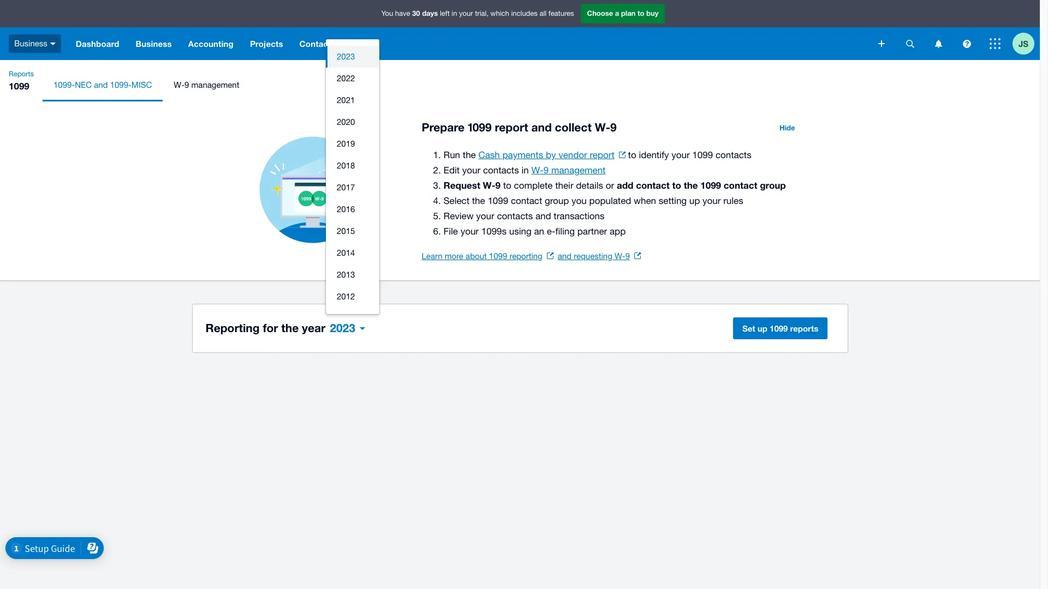 Task type: locate. For each thing, give the bounding box(es) containing it.
set up 1099 reports button
[[734, 318, 828, 340]]

2023
[[337, 52, 355, 61], [330, 322, 356, 335]]

business button
[[0, 27, 68, 60]]

0 horizontal spatial business
[[14, 39, 47, 48]]

the right for
[[281, 322, 299, 335]]

accounting button
[[180, 27, 242, 60]]

a
[[615, 9, 620, 18]]

1 horizontal spatial management
[[552, 165, 606, 176]]

you
[[382, 9, 393, 18]]

business up reports
[[14, 39, 47, 48]]

1099 left reports
[[770, 324, 788, 334]]

misc
[[132, 80, 152, 90]]

and inside edit your contacts in w-9 management request w-9 to complete their details or add contact to the 1099 contact group select the 1099 contact group you populated when setting up your rules review your contacts and transactions file your 1099s using an e-filing partner app
[[536, 211, 551, 222]]

1099- right nec
[[110, 80, 132, 90]]

which
[[491, 9, 510, 18]]

contact up rules
[[724, 180, 758, 191]]

select
[[444, 196, 470, 206]]

1099 down 'reports' link
[[9, 80, 29, 92]]

9
[[185, 80, 189, 90], [611, 121, 617, 134], [544, 165, 549, 176], [496, 180, 501, 191], [626, 252, 630, 261]]

set up 1099 reports
[[743, 324, 819, 334]]

w-9 management link for reports 1099
[[163, 69, 250, 102]]

details
[[576, 180, 604, 191]]

your left trial,
[[459, 9, 473, 18]]

management
[[192, 80, 239, 90], [552, 165, 606, 176]]

contacts up rules
[[716, 150, 752, 161]]

1 vertical spatial 2023
[[330, 322, 356, 335]]

1 horizontal spatial w-9 management link
[[532, 165, 606, 176]]

0 horizontal spatial management
[[192, 80, 239, 90]]

0 vertical spatial group
[[760, 180, 786, 191]]

reporting for the year
[[206, 322, 326, 335]]

reports link
[[4, 69, 38, 80]]

their
[[556, 180, 574, 191]]

business
[[14, 39, 47, 48], [136, 39, 172, 49]]

prepare
[[422, 121, 465, 134]]

learn more about 1099 reporting
[[422, 252, 543, 261]]

2017
[[337, 183, 355, 192]]

up right set
[[758, 324, 768, 334]]

the up setting in the right of the page
[[684, 180, 698, 191]]

reports
[[791, 324, 819, 334]]

1099-nec and 1099-misc link
[[43, 69, 163, 102]]

2023 up 2022
[[337, 52, 355, 61]]

in
[[452, 9, 457, 18], [522, 165, 529, 176]]

you have 30 days left in your trial, which includes all features
[[382, 9, 574, 18]]

your inside you have 30 days left in your trial, which includes all features
[[459, 9, 473, 18]]

management down accounting popup button on the left top
[[192, 80, 239, 90]]

0 horizontal spatial up
[[690, 196, 700, 206]]

w- up complete on the top of page
[[532, 165, 544, 176]]

2023 right year on the left of page
[[330, 322, 356, 335]]

1099-
[[54, 80, 75, 90], [110, 80, 132, 90]]

in down payments in the top of the page
[[522, 165, 529, 176]]

menu
[[43, 69, 1041, 102]]

navigation
[[68, 27, 871, 60]]

2023 button
[[326, 46, 380, 68]]

2023 inside popup button
[[330, 322, 356, 335]]

to up setting in the right of the page
[[673, 180, 682, 191]]

1 vertical spatial w-9 management link
[[532, 165, 606, 176]]

2012
[[337, 292, 355, 302]]

and requesting w-9
[[558, 252, 630, 261]]

0 horizontal spatial group
[[545, 196, 569, 206]]

and requesting w-9 link
[[558, 252, 641, 261]]

populated
[[590, 196, 632, 206]]

cash payments by vendor report link
[[479, 150, 626, 161]]

business inside popup button
[[14, 39, 47, 48]]

1099 down to identify your 1099 contacts
[[701, 180, 722, 191]]

2021 button
[[326, 90, 380, 111]]

2016
[[337, 205, 355, 214]]

your right identify
[[672, 150, 690, 161]]

banner
[[0, 0, 1041, 60]]

navigation containing dashboard
[[68, 27, 871, 60]]

2 horizontal spatial contact
[[724, 180, 758, 191]]

1 horizontal spatial report
[[590, 150, 615, 161]]

up inside edit your contacts in w-9 management request w-9 to complete their details or add contact to the 1099 contact group select the 1099 contact group you populated when setting up your rules review your contacts and transactions file your 1099s using an e-filing partner app
[[690, 196, 700, 206]]

2 1099- from the left
[[110, 80, 132, 90]]

dashboard
[[76, 39, 119, 49]]

group
[[326, 39, 380, 315]]

up right setting in the right of the page
[[690, 196, 700, 206]]

1 horizontal spatial in
[[522, 165, 529, 176]]

w-
[[174, 80, 185, 90], [595, 121, 611, 134], [532, 165, 544, 176], [483, 180, 496, 191], [615, 252, 626, 261]]

menu containing 1099-nec and 1099-misc
[[43, 69, 1041, 102]]

w-9 management link for to identify your 1099 contacts
[[532, 165, 606, 176]]

0 horizontal spatial 1099-
[[54, 80, 75, 90]]

1099 inside button
[[770, 324, 788, 334]]

w-9 management link
[[163, 69, 250, 102], [532, 165, 606, 176]]

trial,
[[475, 9, 489, 18]]

w- right misc
[[174, 80, 185, 90]]

1 horizontal spatial group
[[760, 180, 786, 191]]

run
[[444, 150, 461, 161]]

edit your contacts in w-9 management request w-9 to complete their details or add contact to the 1099 contact group select the 1099 contact group you populated when setting up your rules review your contacts and transactions file your 1099s using an e-filing partner app
[[444, 165, 786, 237]]

0 vertical spatial report
[[495, 121, 529, 134]]

svg image
[[935, 40, 943, 48], [963, 40, 971, 48], [879, 40, 885, 47], [50, 42, 56, 45]]

transactions
[[554, 211, 605, 222]]

w-9 management link down accounting popup button on the left top
[[163, 69, 250, 102]]

business up misc
[[136, 39, 172, 49]]

the right select
[[472, 196, 485, 206]]

using
[[510, 226, 532, 237]]

svg image
[[990, 38, 1001, 49], [906, 40, 915, 48]]

0 horizontal spatial report
[[495, 121, 529, 134]]

0 vertical spatial 2023
[[337, 52, 355, 61]]

main content containing prepare 1099 report and collect w-9
[[0, 102, 1041, 377]]

group
[[760, 180, 786, 191], [545, 196, 569, 206]]

reports 1099
[[9, 70, 34, 92]]

w-9 management link up their
[[532, 165, 606, 176]]

0 horizontal spatial in
[[452, 9, 457, 18]]

2018
[[337, 161, 355, 170]]

report right vendor
[[590, 150, 615, 161]]

up inside button
[[758, 324, 768, 334]]

to identify your 1099 contacts
[[626, 150, 752, 161]]

2012 button
[[326, 286, 380, 308]]

1 horizontal spatial business
[[136, 39, 172, 49]]

contacts down cash
[[483, 165, 519, 176]]

hide
[[780, 123, 796, 132]]

1099 right identify
[[693, 150, 713, 161]]

prepare 1099 report and collect w-9
[[422, 121, 617, 134]]

navigation inside banner
[[68, 27, 871, 60]]

0 vertical spatial up
[[690, 196, 700, 206]]

choose a plan to buy
[[587, 9, 659, 18]]

review
[[444, 211, 474, 222]]

1 horizontal spatial up
[[758, 324, 768, 334]]

report up payments in the top of the page
[[495, 121, 529, 134]]

main content
[[0, 102, 1041, 377]]

contacts up using
[[497, 211, 533, 222]]

and up the an
[[536, 211, 551, 222]]

in inside edit your contacts in w-9 management request w-9 to complete their details or add contact to the 1099 contact group select the 1099 contact group you populated when setting up your rules review your contacts and transactions file your 1099s using an e-filing partner app
[[522, 165, 529, 176]]

cash
[[479, 150, 500, 161]]

all
[[540, 9, 547, 18]]

0 vertical spatial contacts
[[716, 150, 752, 161]]

2014 button
[[326, 243, 380, 264]]

contact down complete on the top of page
[[511, 196, 543, 206]]

up
[[690, 196, 700, 206], [758, 324, 768, 334]]

0 vertical spatial w-9 management link
[[163, 69, 250, 102]]

2017 button
[[326, 177, 380, 199]]

2020
[[337, 117, 355, 127]]

1099- right reports 1099
[[54, 80, 75, 90]]

nec
[[75, 80, 92, 90]]

features
[[549, 9, 574, 18]]

1 horizontal spatial 1099-
[[110, 80, 132, 90]]

0 horizontal spatial w-9 management link
[[163, 69, 250, 102]]

in right left
[[452, 9, 457, 18]]

left
[[440, 9, 450, 18]]

1099s
[[482, 226, 507, 237]]

management down vendor
[[552, 165, 606, 176]]

and right nec
[[94, 80, 108, 90]]

identify
[[639, 150, 669, 161]]

app
[[610, 226, 626, 237]]

1 vertical spatial up
[[758, 324, 768, 334]]

1 vertical spatial in
[[522, 165, 529, 176]]

1 vertical spatial management
[[552, 165, 606, 176]]

contact
[[636, 180, 670, 191], [724, 180, 758, 191], [511, 196, 543, 206]]

0 vertical spatial in
[[452, 9, 457, 18]]

to
[[638, 9, 645, 18], [628, 150, 637, 161], [673, 180, 682, 191], [503, 180, 512, 191]]

request
[[444, 180, 481, 191]]

0 vertical spatial management
[[192, 80, 239, 90]]

contact up "when"
[[636, 180, 670, 191]]



Task type: describe. For each thing, give the bounding box(es) containing it.
9 down the by
[[544, 165, 549, 176]]

0 horizontal spatial svg image
[[906, 40, 915, 48]]

1 horizontal spatial contact
[[636, 180, 670, 191]]

reporting
[[206, 322, 260, 335]]

select a report year list box
[[326, 39, 380, 315]]

when
[[634, 196, 657, 206]]

edit
[[444, 165, 460, 176]]

learn more about 1099 reporting link
[[422, 252, 554, 261]]

plan
[[622, 9, 636, 18]]

more
[[445, 252, 464, 261]]

complete
[[514, 180, 553, 191]]

days
[[422, 9, 438, 18]]

have
[[395, 9, 411, 18]]

choose
[[587, 9, 614, 18]]

filing
[[556, 226, 575, 237]]

e-
[[547, 226, 556, 237]]

rules
[[724, 196, 744, 206]]

2013 button
[[326, 264, 380, 286]]

1 vertical spatial contacts
[[483, 165, 519, 176]]

management inside edit your contacts in w-9 management request w-9 to complete their details or add contact to the 1099 contact group select the 1099 contact group you populated when setting up your rules review your contacts and transactions file your 1099s using an e-filing partner app
[[552, 165, 606, 176]]

accounting
[[188, 39, 234, 49]]

contacts
[[300, 39, 336, 49]]

9 down app
[[626, 252, 630, 261]]

to left identify
[[628, 150, 637, 161]]

business inside dropdown button
[[136, 39, 172, 49]]

w-9 management
[[174, 80, 239, 90]]

9 right collect in the top of the page
[[611, 121, 617, 134]]

2016 button
[[326, 199, 380, 221]]

2021
[[337, 96, 355, 105]]

your up "1099s"
[[476, 211, 495, 222]]

2023 button
[[326, 318, 370, 340]]

your down review
[[461, 226, 479, 237]]

setting
[[659, 196, 687, 206]]

about
[[466, 252, 487, 261]]

1 vertical spatial group
[[545, 196, 569, 206]]

banner containing js
[[0, 0, 1041, 60]]

and up the by
[[532, 121, 552, 134]]

1 horizontal spatial svg image
[[990, 38, 1001, 49]]

9 down cash
[[496, 180, 501, 191]]

2020 button
[[326, 111, 380, 133]]

reports
[[9, 70, 34, 78]]

svg image inside business popup button
[[50, 42, 56, 45]]

9 right misc
[[185, 80, 189, 90]]

2015 button
[[326, 221, 380, 243]]

in inside you have 30 days left in your trial, which includes all features
[[452, 9, 457, 18]]

1099-nec and 1099-misc
[[54, 80, 152, 90]]

2014
[[337, 249, 355, 258]]

your left rules
[[703, 196, 721, 206]]

file
[[444, 226, 458, 237]]

projects
[[250, 39, 283, 49]]

you
[[572, 196, 587, 206]]

2022 button
[[326, 68, 380, 90]]

2013
[[337, 270, 355, 280]]

to left the buy
[[638, 9, 645, 18]]

collect
[[555, 121, 592, 134]]

1099 right about
[[489, 252, 508, 261]]

2023 inside button
[[337, 52, 355, 61]]

hide button
[[774, 119, 802, 137]]

requesting
[[574, 252, 613, 261]]

w- right request
[[483, 180, 496, 191]]

business button
[[128, 27, 180, 60]]

contacts button
[[291, 27, 344, 60]]

30
[[412, 9, 420, 18]]

1099 up "1099s"
[[488, 196, 509, 206]]

your up request
[[463, 165, 481, 176]]

and down filing
[[558, 252, 572, 261]]

by
[[546, 150, 556, 161]]

the right run
[[463, 150, 476, 161]]

2018 button
[[326, 155, 380, 177]]

w- down app
[[615, 252, 626, 261]]

to left complete on the top of page
[[503, 180, 512, 191]]

partner
[[578, 226, 608, 237]]

1 vertical spatial report
[[590, 150, 615, 161]]

year
[[302, 322, 326, 335]]

learn
[[422, 252, 443, 261]]

projects button
[[242, 27, 291, 60]]

2015
[[337, 227, 355, 236]]

1 1099- from the left
[[54, 80, 75, 90]]

or
[[606, 180, 615, 191]]

management inside w-9 management link
[[192, 80, 239, 90]]

for
[[263, 322, 278, 335]]

1099 inside reports 1099
[[9, 80, 29, 92]]

js
[[1019, 39, 1029, 48]]

set
[[743, 324, 756, 334]]

buy
[[647, 9, 659, 18]]

payments
[[503, 150, 544, 161]]

2019
[[337, 139, 355, 149]]

includes
[[512, 9, 538, 18]]

1099 up cash
[[468, 121, 492, 134]]

group containing 2023
[[326, 39, 380, 315]]

add
[[617, 180, 634, 191]]

2019 button
[[326, 133, 380, 155]]

w- right collect in the top of the page
[[595, 121, 611, 134]]

2 vertical spatial contacts
[[497, 211, 533, 222]]

0 horizontal spatial contact
[[511, 196, 543, 206]]

js button
[[1013, 27, 1041, 60]]

an
[[534, 226, 545, 237]]

dashboard link
[[68, 27, 128, 60]]



Task type: vqa. For each thing, say whether or not it's contained in the screenshot.
13,
no



